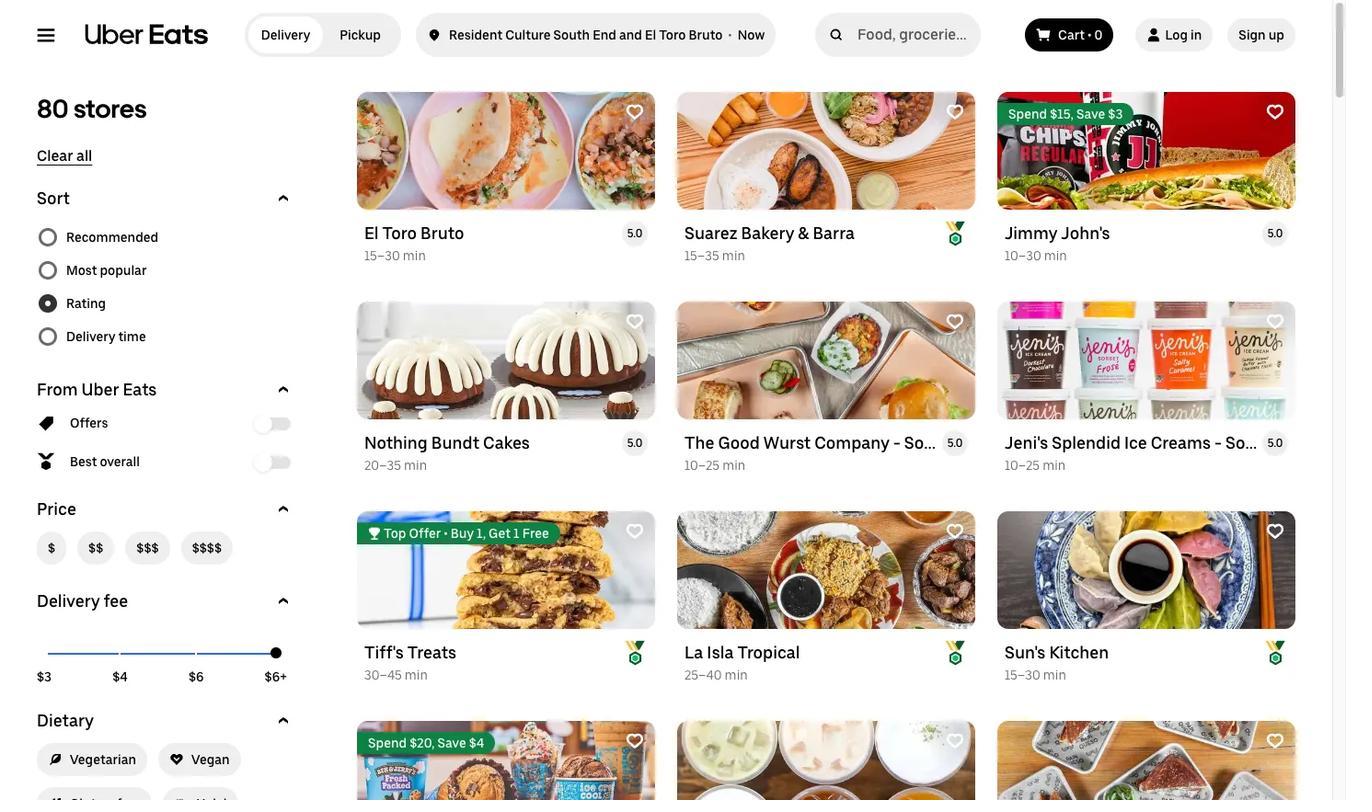 Task type: locate. For each thing, give the bounding box(es) containing it.
$$$ button
[[125, 532, 170, 565]]

2 vertical spatial delivery
[[37, 592, 100, 611]]

• left 0
[[1088, 28, 1092, 42]]

option group
[[37, 221, 294, 353]]

0 horizontal spatial •
[[728, 28, 732, 42]]

$$$$
[[192, 541, 222, 556]]

most
[[66, 263, 97, 278]]

delivery inside button
[[37, 592, 100, 611]]

delivery down rating
[[66, 329, 115, 344]]

cart
[[1058, 28, 1085, 42]]

$$
[[88, 541, 103, 556]]

1 • from the left
[[728, 28, 732, 42]]

delivery inside option group
[[66, 329, 115, 344]]

overall
[[100, 455, 140, 469]]

add to favorites image
[[626, 103, 644, 121], [946, 103, 964, 121], [1266, 103, 1285, 121], [626, 313, 644, 331], [1266, 313, 1285, 331], [626, 523, 644, 541], [626, 733, 644, 751], [946, 733, 964, 751], [1266, 733, 1285, 751]]

delivery left fee at bottom left
[[37, 592, 100, 611]]

1 horizontal spatial •
[[1088, 28, 1092, 42]]

now
[[738, 28, 765, 42]]

delivery inside option
[[261, 28, 310, 42]]

clear all
[[37, 147, 92, 165]]

Delivery radio
[[248, 17, 323, 53]]

most popular
[[66, 263, 147, 278]]

$$$
[[136, 541, 159, 556]]

add to favorites image
[[946, 313, 964, 331], [946, 523, 964, 541], [1266, 523, 1285, 541]]

stores
[[74, 93, 147, 124]]

• left "now"
[[728, 28, 732, 42]]

log in
[[1165, 28, 1202, 42]]

price
[[37, 500, 76, 519]]

vegan
[[191, 753, 230, 767]]

$
[[48, 541, 55, 556]]

1 vertical spatial delivery
[[66, 329, 115, 344]]

sign
[[1239, 28, 1266, 42]]

80 stores
[[37, 93, 147, 124]]

delivery left pickup
[[261, 28, 310, 42]]

clear
[[37, 147, 73, 165]]

$$$$ button
[[181, 532, 233, 565]]

•
[[728, 28, 732, 42], [1088, 28, 1092, 42]]

recommended
[[66, 230, 158, 245]]

vegetarian button
[[37, 744, 147, 777]]

from uber eats
[[37, 380, 157, 399]]

option group containing recommended
[[37, 221, 294, 353]]

$ button
[[37, 532, 66, 565]]

sign up
[[1239, 28, 1285, 42]]

vegetarian
[[70, 753, 136, 767]]

south
[[554, 28, 590, 42]]

delivery
[[261, 28, 310, 42], [66, 329, 115, 344], [37, 592, 100, 611]]

Food, groceries, drinks, etc text field
[[858, 26, 974, 44]]

fee
[[104, 592, 128, 611]]

vegan button
[[158, 744, 241, 777]]

80
[[37, 93, 69, 124]]

culture
[[505, 28, 551, 42]]

log in link
[[1136, 18, 1213, 52]]

0 vertical spatial delivery
[[261, 28, 310, 42]]

bruto
[[689, 28, 723, 42]]

$6+
[[265, 670, 287, 685]]

$6
[[189, 670, 204, 685]]

best overall
[[70, 455, 140, 469]]

best
[[70, 455, 97, 469]]

el
[[645, 28, 656, 42]]

dietary
[[37, 711, 94, 731]]

from uber eats button
[[37, 379, 294, 401]]



Task type: vqa. For each thing, say whether or not it's contained in the screenshot.
address
no



Task type: describe. For each thing, give the bounding box(es) containing it.
and
[[619, 28, 642, 42]]

resident culture south end and el toro bruto • now
[[449, 28, 765, 42]]

$4
[[112, 670, 128, 685]]

dietary button
[[37, 710, 294, 733]]

pickup
[[340, 28, 381, 42]]

time
[[118, 329, 146, 344]]

all
[[76, 147, 92, 165]]

cart • 0
[[1058, 28, 1103, 42]]

$$ button
[[77, 532, 114, 565]]

eats
[[123, 380, 157, 399]]

toro
[[659, 28, 686, 42]]

offers
[[70, 416, 108, 431]]

delivery fee button
[[37, 591, 294, 613]]

end
[[593, 28, 616, 42]]

log
[[1165, 28, 1188, 42]]

delivery fee
[[37, 592, 128, 611]]

sort button
[[37, 188, 294, 210]]

0
[[1095, 28, 1103, 42]]

up
[[1269, 28, 1285, 42]]

sort
[[37, 189, 70, 208]]

delivery for delivery
[[261, 28, 310, 42]]

delivery time
[[66, 329, 146, 344]]

delivery for delivery time
[[66, 329, 115, 344]]

clear all button
[[37, 147, 92, 166]]

uber
[[81, 380, 119, 399]]

sign up link
[[1228, 18, 1296, 52]]

deliver to image
[[427, 24, 442, 46]]

delivery for delivery fee
[[37, 592, 100, 611]]

main navigation menu image
[[37, 26, 55, 44]]

resident
[[449, 28, 503, 42]]

popular
[[100, 263, 147, 278]]

uber eats home image
[[85, 24, 208, 46]]

Pickup radio
[[323, 17, 398, 53]]

rating
[[66, 296, 106, 311]]

from
[[37, 380, 78, 399]]

in
[[1191, 28, 1202, 42]]

2 • from the left
[[1088, 28, 1092, 42]]

price button
[[37, 499, 294, 521]]

$3
[[37, 670, 52, 685]]



